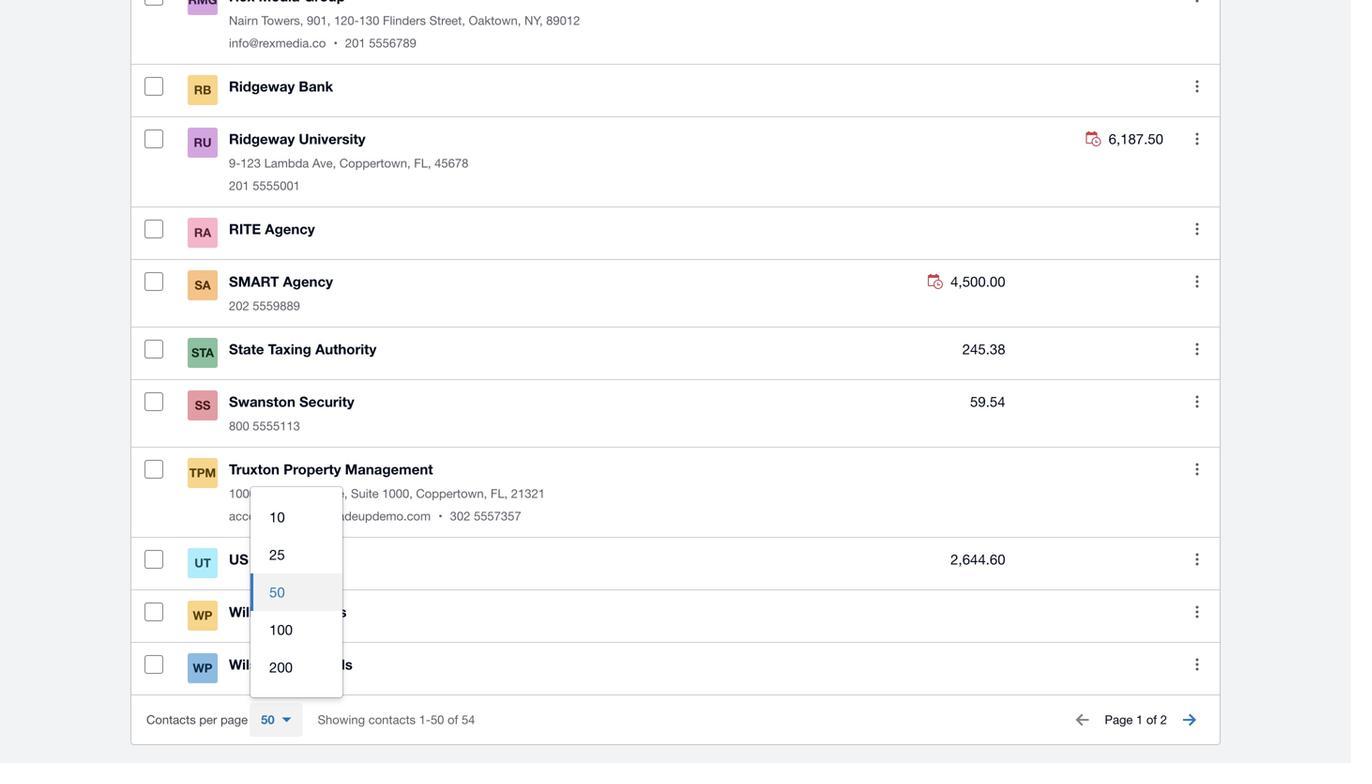Task type: vqa. For each thing, say whether or not it's contained in the screenshot.
the Terry Turtle Edit Profile
no



Task type: describe. For each thing, give the bounding box(es) containing it.
5557357
[[474, 509, 522, 524]]

agency for smart agency 202 5559889
[[283, 273, 333, 290]]

302
[[450, 509, 471, 524]]

page
[[221, 713, 248, 727]]

ss
[[195, 398, 211, 413]]

2,644.60 link
[[951, 548, 1006, 571]]

contacts per page
[[146, 713, 248, 727]]

sa
[[195, 278, 211, 293]]

showing contacts 1-50 of 54
[[318, 713, 475, 727]]

ave,
[[312, 156, 336, 171]]

wp for wilson periodicals
[[193, 661, 213, 676]]

accounts@truxtonmadeupdemo.com
[[229, 509, 431, 524]]

wilson
[[229, 656, 274, 673]]

123
[[241, 156, 261, 171]]

ridgeway university 9-123 lambda ave, coppertown, fl, 45678 201 5555001
[[229, 131, 469, 193]]

lambda
[[264, 156, 309, 171]]

ra
[[194, 226, 211, 240]]

contacts
[[369, 713, 416, 727]]

more row options image for sa
[[1179, 263, 1217, 301]]

oaktown,
[[469, 13, 521, 28]]

5556789
[[369, 36, 417, 50]]

2,644.60
[[951, 551, 1006, 568]]

10
[[269, 509, 285, 525]]

ru
[[194, 135, 212, 150]]

university
[[299, 131, 366, 148]]

901,
[[307, 13, 331, 28]]

taxing
[[268, 341, 311, 358]]

next page image
[[1172, 701, 1209, 739]]

willow
[[229, 604, 273, 621]]

suite
[[351, 486, 379, 501]]

management
[[345, 461, 433, 478]]

nairn towers, 901, 120-130 flinders street, oaktown, ny, 89012 info@rexmedia.co • 201 5556789
[[229, 13, 580, 50]]

800
[[229, 419, 249, 433]]

per
[[199, 713, 217, 727]]

us treasury
[[229, 551, 310, 568]]

page 1 of 2
[[1105, 713, 1168, 727]]

more row options image for ss
[[1179, 383, 1217, 421]]

ridgeway bank
[[229, 78, 333, 95]]

201 inside ridgeway university 9-123 lambda ave, coppertown, fl, 45678 201 5555001
[[229, 179, 249, 193]]

page
[[1105, 713, 1133, 727]]

245.38 link
[[963, 338, 1006, 361]]

• inside nairn towers, 901, 120-130 flinders street, oaktown, ny, 89012 info@rexmedia.co • 201 5556789
[[334, 36, 338, 50]]

willow properties
[[229, 604, 347, 621]]

• inside truxton property management 1000 copper avenue, suite 1000, coppertown, fl, 21321 accounts@truxtonmadeupdemo.com • 302 5557357
[[439, 509, 443, 524]]

4,500.00
[[951, 273, 1006, 290]]

200 button
[[251, 649, 343, 686]]

100 button
[[251, 611, 343, 649]]

security
[[299, 394, 355, 410]]

more row options image for sta
[[1179, 331, 1217, 368]]

property
[[284, 461, 341, 478]]

bank
[[299, 78, 333, 95]]

rb
[[194, 83, 211, 97]]

state
[[229, 341, 264, 358]]

wp for willow properties
[[193, 609, 213, 623]]

sta
[[191, 346, 214, 360]]

towers,
[[262, 13, 304, 28]]

50 for 50 button
[[269, 584, 285, 601]]

us
[[229, 551, 249, 568]]

ridgeway for ridgeway bank
[[229, 78, 295, 95]]

2
[[1161, 713, 1168, 727]]

pagination element
[[131, 696, 1220, 745]]

more row options image for tpm
[[1179, 451, 1217, 488]]

smart
[[229, 273, 279, 290]]

1 more row options image from the top
[[1179, 0, 1217, 15]]

5555001
[[253, 179, 300, 193]]

10 button
[[251, 499, 343, 536]]

tpm
[[189, 466, 216, 480]]

ut
[[195, 556, 211, 570]]

ny,
[[525, 13, 543, 28]]

ridgeway for ridgeway university 9-123 lambda ave, coppertown, fl, 45678 201 5555001
[[229, 131, 295, 148]]

1-
[[419, 713, 431, 727]]

list box containing 10
[[251, 487, 343, 698]]

50 button
[[251, 574, 343, 611]]



Task type: locate. For each thing, give the bounding box(es) containing it.
4 more row options image from the top
[[1179, 383, 1217, 421]]

more row options image for ra
[[1179, 210, 1217, 248]]

120-
[[334, 13, 359, 28]]

9-
[[229, 156, 241, 171]]

2 ridgeway from the top
[[229, 131, 295, 148]]

•
[[334, 36, 338, 50], [439, 509, 443, 524]]

group containing 10
[[251, 487, 343, 698]]

of
[[448, 713, 458, 727], [1147, 713, 1158, 727]]

2 of from the left
[[1147, 713, 1158, 727]]

1 vertical spatial •
[[439, 509, 443, 524]]

agency
[[265, 221, 315, 238], [283, 273, 333, 290]]

avenue,
[[304, 486, 348, 501]]

list box
[[251, 487, 343, 698]]

50 inside button
[[269, 584, 285, 601]]

treasury
[[253, 551, 310, 568]]

showing
[[318, 713, 365, 727]]

swanston
[[229, 394, 296, 410]]

0 vertical spatial agency
[[265, 221, 315, 238]]

0 vertical spatial coppertown,
[[340, 156, 411, 171]]

ridgeway inside ridgeway university 9-123 lambda ave, coppertown, fl, 45678 201 5555001
[[229, 131, 295, 148]]

copper
[[260, 486, 300, 501]]

6,187.50
[[1109, 131, 1164, 147]]

1 wp from the top
[[193, 609, 213, 623]]

of left 54
[[448, 713, 458, 727]]

89012
[[547, 13, 580, 28]]

4,500.00 link
[[929, 271, 1006, 293]]

previous page image
[[1064, 701, 1102, 739]]

coppertown, inside ridgeway university 9-123 lambda ave, coppertown, fl, 45678 201 5555001
[[340, 156, 411, 171]]

1 more row options image from the top
[[1179, 120, 1217, 158]]

periodicals
[[278, 656, 353, 673]]

21321
[[511, 486, 545, 501]]

wp left willow
[[193, 609, 213, 623]]

201
[[345, 36, 366, 50], [229, 179, 249, 193]]

agency up '5559889'
[[283, 273, 333, 290]]

0 horizontal spatial of
[[448, 713, 458, 727]]

more row options image for ut
[[1179, 541, 1217, 578]]

25
[[269, 547, 285, 563]]

1 ridgeway from the top
[[229, 78, 295, 95]]

agency inside "smart agency 202 5559889"
[[283, 273, 333, 290]]

ridgeway down info@rexmedia.co
[[229, 78, 295, 95]]

6 more row options image from the top
[[1179, 541, 1217, 578]]

201 down 120-
[[345, 36, 366, 50]]

• left 302
[[439, 509, 443, 524]]

50 inside popup button
[[261, 713, 275, 727]]

5559889
[[253, 299, 300, 313]]

fl, up the '5557357'
[[491, 486, 508, 501]]

50 left 54
[[431, 713, 444, 727]]

0 vertical spatial ridgeway
[[229, 78, 295, 95]]

1
[[1137, 713, 1144, 727]]

1000,
[[382, 486, 413, 501]]

1 horizontal spatial 201
[[345, 36, 366, 50]]

smart agency 202 5559889
[[229, 273, 333, 313]]

0 horizontal spatial coppertown,
[[340, 156, 411, 171]]

50
[[269, 584, 285, 601], [261, 713, 275, 727], [431, 713, 444, 727]]

1 of from the left
[[448, 713, 458, 727]]

201 inside nairn towers, 901, 120-130 flinders street, oaktown, ny, 89012 info@rexmedia.co • 201 5556789
[[345, 36, 366, 50]]

6,187.50 link
[[1087, 128, 1164, 150]]

1 horizontal spatial of
[[1147, 713, 1158, 727]]

50 for 50 popup button
[[261, 713, 275, 727]]

3 more row options image from the top
[[1179, 331, 1217, 368]]

1000
[[229, 486, 256, 501]]

1 vertical spatial ridgeway
[[229, 131, 295, 148]]

wp
[[193, 609, 213, 623], [193, 661, 213, 676]]

rite
[[229, 221, 261, 238]]

info@rexmedia.co
[[229, 36, 326, 50]]

2 more row options image from the top
[[1179, 68, 1217, 105]]

more row options image for rb
[[1179, 68, 1217, 105]]

swanston security 800 5555113
[[229, 394, 355, 433]]

200
[[269, 659, 293, 676]]

properties
[[277, 604, 347, 621]]

nairn
[[229, 13, 258, 28]]

100
[[269, 622, 293, 638]]

more row options image for ru
[[1179, 120, 1217, 158]]

130
[[359, 13, 380, 28]]

50 right page
[[261, 713, 275, 727]]

1 horizontal spatial fl,
[[491, 486, 508, 501]]

fl,
[[414, 156, 431, 171], [491, 486, 508, 501]]

fl, left 45678
[[414, 156, 431, 171]]

fl, inside truxton property management 1000 copper avenue, suite 1000, coppertown, fl, 21321 accounts@truxtonmadeupdemo.com • 302 5557357
[[491, 486, 508, 501]]

agency right "rite"
[[265, 221, 315, 238]]

0 vertical spatial wp
[[193, 609, 213, 623]]

45678
[[435, 156, 469, 171]]

fl, inside ridgeway university 9-123 lambda ave, coppertown, fl, 45678 201 5555001
[[414, 156, 431, 171]]

more row options image
[[1179, 0, 1217, 15], [1179, 68, 1217, 105], [1179, 210, 1217, 248], [1179, 383, 1217, 421], [1179, 451, 1217, 488], [1179, 541, 1217, 578], [1179, 593, 1217, 631]]

4 more row options image from the top
[[1179, 646, 1217, 684]]

1 horizontal spatial coppertown,
[[416, 486, 487, 501]]

truxton property management 1000 copper avenue, suite 1000, coppertown, fl, 21321 accounts@truxtonmadeupdemo.com • 302 5557357
[[229, 461, 545, 524]]

50 up willow properties
[[269, 584, 285, 601]]

wilson periodicals
[[229, 656, 353, 673]]

group
[[251, 487, 343, 698]]

1 vertical spatial wp
[[193, 661, 213, 676]]

ridgeway
[[229, 78, 295, 95], [229, 131, 295, 148]]

50 button
[[250, 703, 303, 737]]

truxton
[[229, 461, 280, 478]]

agency for rite agency
[[265, 221, 315, 238]]

0 horizontal spatial fl,
[[414, 156, 431, 171]]

flinders
[[383, 13, 426, 28]]

0 horizontal spatial 201
[[229, 179, 249, 193]]

coppertown, down university
[[340, 156, 411, 171]]

street,
[[430, 13, 465, 28]]

rite agency
[[229, 221, 315, 238]]

0 vertical spatial 201
[[345, 36, 366, 50]]

ridgeway up the 123
[[229, 131, 295, 148]]

201 down 9-
[[229, 179, 249, 193]]

1 vertical spatial fl,
[[491, 486, 508, 501]]

authority
[[315, 341, 377, 358]]

• down 120-
[[334, 36, 338, 50]]

0 vertical spatial •
[[334, 36, 338, 50]]

25 button
[[251, 536, 343, 574]]

coppertown, inside truxton property management 1000 copper avenue, suite 1000, coppertown, fl, 21321 accounts@truxtonmadeupdemo.com • 302 5557357
[[416, 486, 487, 501]]

more row options image for wp
[[1179, 593, 1217, 631]]

54
[[462, 713, 475, 727]]

245.38
[[963, 341, 1006, 357]]

5 more row options image from the top
[[1179, 451, 1217, 488]]

more row options image for wp
[[1179, 646, 1217, 684]]

59.54
[[971, 394, 1006, 410]]

2 more row options image from the top
[[1179, 263, 1217, 301]]

wp left the wilson
[[193, 661, 213, 676]]

1 vertical spatial coppertown,
[[416, 486, 487, 501]]

3 more row options image from the top
[[1179, 210, 1217, 248]]

7 more row options image from the top
[[1179, 593, 1217, 631]]

0 horizontal spatial •
[[334, 36, 338, 50]]

more row options image
[[1179, 120, 1217, 158], [1179, 263, 1217, 301], [1179, 331, 1217, 368], [1179, 646, 1217, 684]]

contacts
[[146, 713, 196, 727]]

5555113
[[253, 419, 300, 433]]

2 wp from the top
[[193, 661, 213, 676]]

0 vertical spatial fl,
[[414, 156, 431, 171]]

1 vertical spatial agency
[[283, 273, 333, 290]]

1 horizontal spatial •
[[439, 509, 443, 524]]

of right 1 at the right bottom
[[1147, 713, 1158, 727]]

state taxing authority
[[229, 341, 377, 358]]

coppertown, up 302
[[416, 486, 487, 501]]

59.54 link
[[971, 391, 1006, 413]]

1 vertical spatial 201
[[229, 179, 249, 193]]

202
[[229, 299, 249, 313]]



